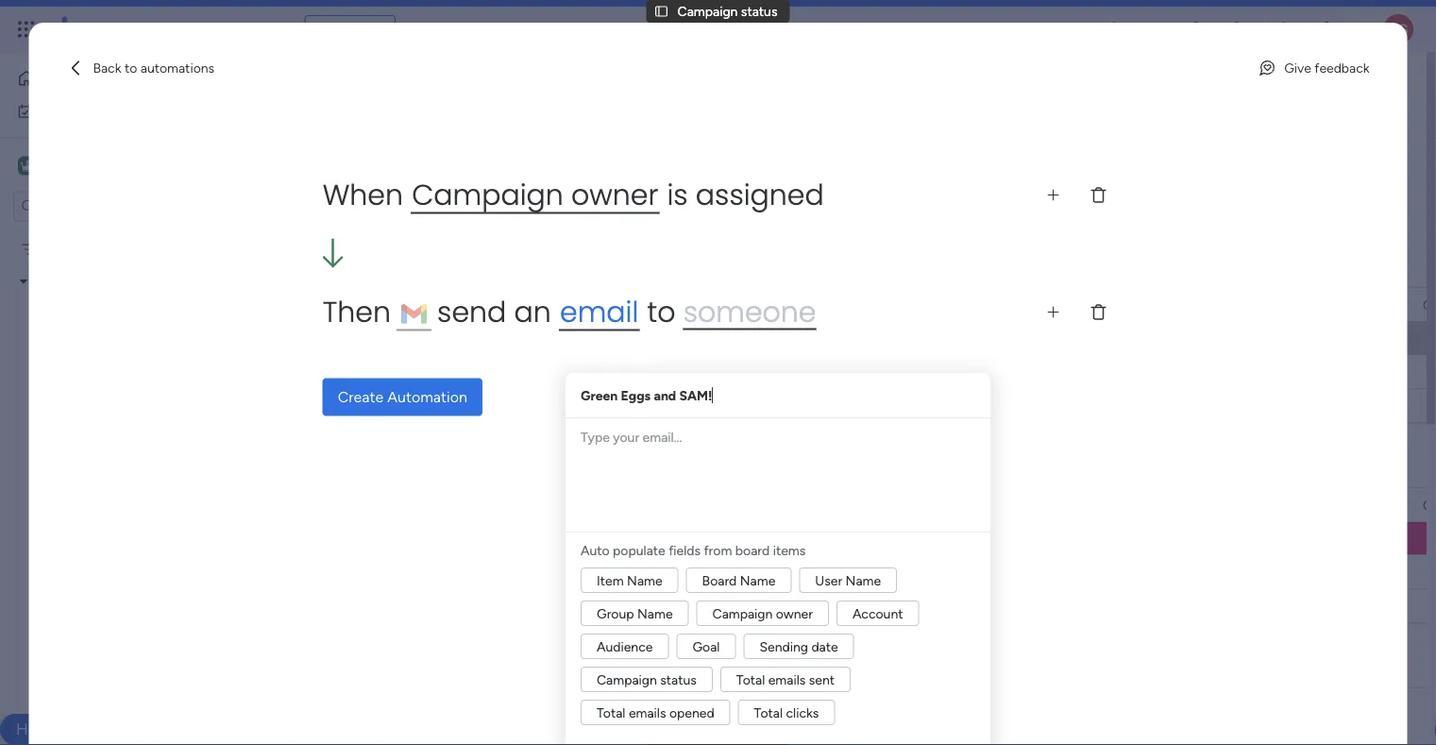 Task type: locate. For each thing, give the bounding box(es) containing it.
invite members image
[[1188, 20, 1207, 39]]

name right group
[[637, 605, 673, 621]]

0 horizontal spatial status
[[660, 671, 697, 687]]

2 horizontal spatial item
[[597, 572, 624, 588]]

👋
[[412, 331, 425, 347]]

0 vertical spatial owner
[[571, 175, 658, 215]]

Type your subject text field
[[566, 373, 991, 418]]

few
[[325, 256, 358, 280]]

campaign
[[678, 3, 738, 19], [412, 175, 564, 215], [591, 297, 651, 313], [713, 605, 773, 621], [597, 671, 657, 687]]

option
[[0, 232, 241, 236]]

2 vertical spatial owner
[[776, 605, 813, 621]]

1 vertical spatial goal
[[693, 638, 720, 654]]

total down audience
[[597, 704, 626, 720]]

total down sending
[[736, 671, 765, 687]]

campaign owner down of
[[591, 297, 691, 313]]

when
[[323, 175, 403, 215]]

goal
[[1062, 297, 1089, 313], [693, 638, 720, 654]]

item for item name
[[597, 572, 624, 588]]

0 vertical spatial item
[[325, 196, 352, 212]]

name down 'board'
[[740, 572, 776, 588]]

workspace image
[[18, 155, 37, 176], [21, 155, 34, 176]]

1 horizontal spatial status
[[741, 3, 778, 19]]

total for total clicks
[[754, 704, 783, 720]]

inbox image
[[1146, 20, 1165, 39]]

name right user
[[846, 572, 881, 588]]

campaign inside field
[[591, 297, 651, 313]]

0 horizontal spatial account
[[755, 297, 806, 313]]

few tips to help you make the most of this template :)
[[325, 256, 789, 280]]

owner
[[571, 175, 658, 215], [654, 297, 691, 313], [776, 605, 813, 621]]

item up click
[[433, 296, 460, 312]]

back to automations
[[93, 60, 214, 76]]

sam green image
[[1383, 14, 1414, 44]]

2 vertical spatial item
[[597, 572, 624, 588]]

0 vertical spatial emails
[[768, 671, 806, 687]]

an
[[514, 292, 551, 332]]

total left clicks
[[754, 704, 783, 720]]

create
[[338, 388, 384, 406]]

fields
[[669, 542, 701, 558]]

group
[[597, 605, 634, 621]]

account
[[755, 297, 806, 313], [853, 605, 903, 621]]

back to automations button
[[59, 53, 222, 83]]

to right how
[[566, 331, 579, 347]]

email
[[560, 292, 639, 332]]

automation
[[387, 388, 467, 406]]

sort button
[[673, 189, 739, 219]]

0 horizontal spatial item
[[325, 196, 352, 212]]

auto populate fields from board items
[[581, 542, 806, 558]]

account down the user name
[[853, 605, 903, 621]]

to inside button
[[125, 60, 137, 76]]

name for user name
[[846, 572, 881, 588]]

new
[[294, 196, 321, 212]]

v2 search image
[[409, 193, 423, 215]]

Type your email... text field
[[581, 426, 975, 524]]

list box
[[0, 229, 241, 617]]

sort
[[703, 196, 728, 212]]

board name
[[702, 572, 776, 588]]

then
[[323, 292, 399, 332]]

board
[[735, 542, 770, 558]]

to right tips
[[399, 256, 417, 280]]

0 horizontal spatial goal
[[693, 638, 720, 654]]

plans
[[356, 21, 387, 37]]

when campaign owner is assigned
[[323, 175, 824, 215]]

emails left opened
[[629, 704, 666, 720]]

1 horizontal spatial goal
[[1062, 297, 1089, 313]]

emails
[[768, 671, 806, 687], [629, 704, 666, 720]]

see plans button
[[305, 15, 396, 43]]

name for item name
[[627, 572, 663, 588]]

total clicks
[[754, 704, 819, 720]]

account down :)
[[755, 297, 806, 313]]

1 vertical spatial item
[[433, 296, 460, 312]]

board
[[702, 572, 737, 588]]

hi
[[357, 331, 370, 347]]

owner up the sending date at the right bottom
[[776, 605, 813, 621]]

Search field
[[423, 191, 480, 217]]

item for item
[[433, 296, 460, 312]]

populate
[[613, 542, 665, 558]]

of
[[635, 256, 652, 280]]

1 vertical spatial account
[[853, 605, 903, 621]]

emails up total clicks
[[768, 671, 806, 687]]

0 vertical spatial status
[[741, 3, 778, 19]]

feedback
[[1315, 60, 1370, 76]]

owner left is
[[571, 175, 658, 215]]

help
[[421, 256, 459, 280]]

back
[[93, 60, 121, 76]]

account inside account field
[[755, 297, 806, 313]]

new item button
[[286, 189, 359, 219]]

0 horizontal spatial emails
[[629, 704, 666, 720]]

help image
[[1317, 20, 1336, 39]]

1 horizontal spatial item
[[433, 296, 460, 312]]

1 workspace image from the left
[[18, 155, 37, 176]]

owner down this at the top left
[[654, 297, 691, 313]]

name down "populate"
[[627, 572, 663, 588]]

user name
[[815, 572, 881, 588]]

home button
[[11, 63, 203, 93]]

hide
[[775, 196, 803, 212]]

filter button
[[578, 189, 667, 219]]

item up group
[[597, 572, 624, 588]]

send an email to someone
[[430, 292, 816, 332]]

automations
[[140, 60, 214, 76]]

0 vertical spatial campaign owner
[[591, 297, 691, 313]]

campaign status
[[678, 3, 778, 19], [597, 671, 697, 687]]

my work image
[[17, 102, 34, 119]]

1 horizontal spatial account
[[853, 605, 903, 621]]

0 horizontal spatial campaign owner
[[591, 297, 691, 313]]

total
[[736, 671, 765, 687], [597, 704, 626, 720], [754, 704, 783, 720]]

sending
[[760, 638, 808, 654]]

1 vertical spatial emails
[[629, 704, 666, 720]]

0 vertical spatial goal
[[1062, 297, 1089, 313]]

1 horizontal spatial emails
[[768, 671, 806, 687]]

to down this at the top left
[[647, 292, 676, 332]]

to right back
[[125, 60, 137, 76]]

start
[[582, 331, 610, 347]]

name
[[627, 572, 663, 588], [740, 572, 776, 588], [846, 572, 881, 588], [637, 605, 673, 621]]

to
[[125, 60, 137, 76], [399, 256, 417, 280], [647, 292, 676, 332], [490, 331, 503, 347], [566, 331, 579, 347]]

1 vertical spatial owner
[[654, 297, 691, 313]]

None field
[[1418, 294, 1436, 315], [1418, 494, 1436, 515], [586, 695, 696, 715], [750, 695, 810, 715], [1418, 695, 1436, 715], [1418, 294, 1436, 315], [1418, 494, 1436, 515], [586, 695, 696, 715], [750, 695, 810, 715], [1418, 695, 1436, 715]]

item right new
[[325, 196, 352, 212]]

new item
[[294, 196, 352, 212]]

the
[[554, 256, 582, 280]]

total for total emails sent
[[736, 671, 765, 687]]

template
[[692, 256, 772, 280]]

1 vertical spatial campaign status
[[597, 671, 697, 687]]

campaign owner
[[591, 297, 691, 313], [713, 605, 813, 621]]

campaign owner up sending
[[713, 605, 813, 621]]

goal inside field
[[1062, 297, 1089, 313]]

item
[[325, 196, 352, 212], [433, 296, 460, 312], [597, 572, 624, 588]]

someone
[[683, 292, 816, 332]]

1 horizontal spatial campaign owner
[[713, 605, 813, 621]]

➡️
[[613, 331, 626, 347]]

0 vertical spatial account
[[755, 297, 806, 313]]

caret down image
[[20, 275, 27, 288]]



Task type: vqa. For each thing, say whether or not it's contained in the screenshot.
Total
yes



Task type: describe. For each thing, give the bounding box(es) containing it.
item inside new item button
[[325, 196, 352, 212]]

total for total emails opened
[[597, 704, 626, 720]]

campaign owner inside field
[[591, 297, 691, 313]]

give feedback
[[1284, 60, 1370, 76]]

item name
[[597, 572, 663, 588]]

owner inside field
[[654, 297, 691, 313]]

create automation button
[[323, 378, 482, 416]]

1 vertical spatial status
[[660, 671, 697, 687]]

is
[[667, 175, 688, 215]]

there!
[[373, 331, 408, 347]]

help
[[16, 720, 50, 739]]

home
[[43, 70, 80, 86]]

auto
[[581, 542, 610, 558]]

0 vertical spatial campaign status
[[678, 3, 778, 19]]

assigned
[[696, 175, 824, 215]]

sent
[[809, 671, 835, 687]]

total emails sent
[[736, 671, 835, 687]]

group name
[[597, 605, 673, 621]]

hi there! 👋  click here to learn how to start ➡️
[[357, 331, 626, 347]]

click
[[428, 331, 457, 347]]

Account field
[[750, 294, 810, 315]]

help button
[[0, 714, 66, 745]]

give feedback button
[[1250, 53, 1377, 83]]

person
[[520, 196, 561, 212]]

you
[[463, 256, 496, 280]]

opened
[[669, 704, 714, 720]]

filter
[[608, 196, 638, 212]]

person button
[[490, 189, 572, 219]]

monday
[[84, 18, 149, 40]]

clicks
[[786, 704, 819, 720]]

total emails opened
[[597, 704, 714, 720]]

hide button
[[745, 189, 815, 219]]

give
[[1284, 60, 1311, 76]]

search everything image
[[1276, 20, 1295, 39]]

work
[[153, 18, 187, 40]]

items
[[773, 542, 806, 558]]

Campaign owner field
[[586, 294, 696, 315]]

1 vertical spatial campaign owner
[[713, 605, 813, 621]]

to inside field
[[399, 256, 417, 280]]

notifications image
[[1105, 20, 1124, 39]]

user
[[815, 572, 842, 588]]

audience
[[597, 638, 653, 654]]

:)
[[777, 256, 789, 280]]

emails for opened
[[629, 704, 666, 720]]

sending date
[[760, 638, 838, 654]]

Few tips to help you make the most of this template :) field
[[320, 256, 794, 280]]

give feedback link
[[1250, 53, 1377, 83]]

send
[[437, 292, 506, 332]]

angle down image
[[368, 197, 377, 211]]

to right the 'here'
[[490, 331, 503, 347]]

apps image
[[1229, 20, 1248, 39]]

management
[[190, 18, 293, 40]]

2 workspace image from the left
[[21, 155, 34, 176]]

see
[[330, 21, 353, 37]]

learn
[[506, 331, 535, 347]]

from
[[704, 542, 732, 558]]

select product image
[[17, 20, 36, 39]]

Goal field
[[1057, 294, 1094, 315]]

name for board name
[[740, 572, 776, 588]]

this
[[657, 256, 688, 280]]

emails for sent
[[768, 671, 806, 687]]

name for group name
[[637, 605, 673, 621]]

see plans
[[330, 21, 387, 37]]

arrow down image
[[644, 193, 667, 215]]

date
[[812, 638, 838, 654]]

how
[[538, 331, 563, 347]]

make
[[500, 256, 550, 280]]

here
[[460, 331, 487, 347]]

create automation
[[338, 388, 467, 406]]

monday work management
[[84, 18, 293, 40]]

tips
[[363, 256, 395, 280]]

most
[[587, 256, 631, 280]]



